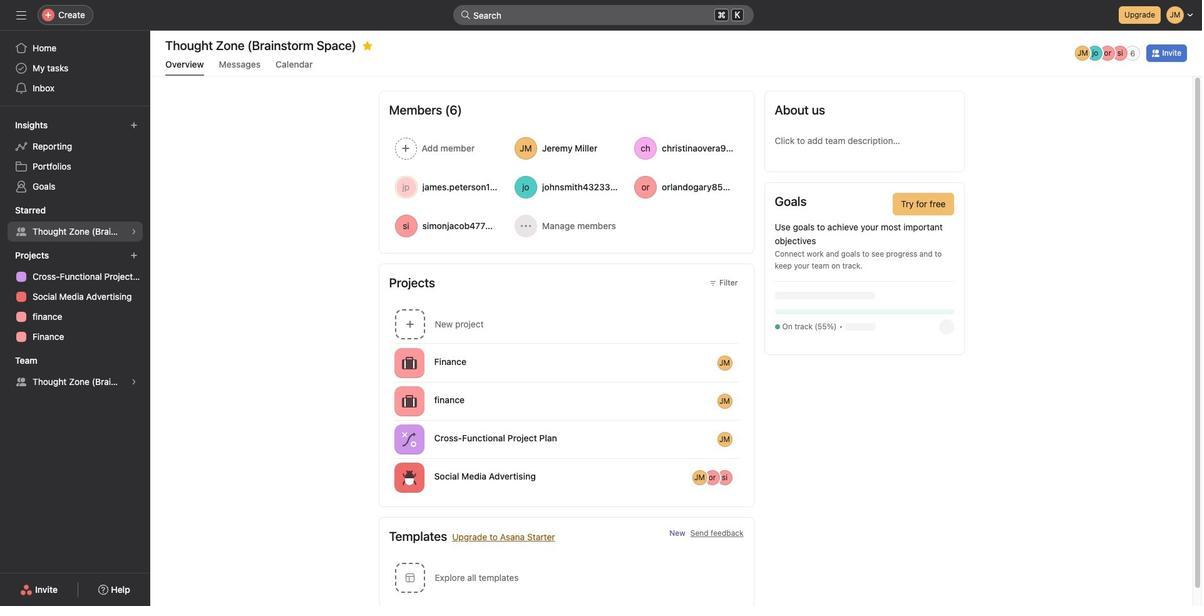 Task type: describe. For each thing, give the bounding box(es) containing it.
prominent image
[[461, 10, 471, 20]]

show options image for 4th list item from the bottom of the page
[[739, 358, 749, 368]]

2 list item from the top
[[379, 382, 754, 420]]

show options image for fourth list item from the top of the page
[[739, 473, 749, 483]]

new insights image
[[130, 122, 138, 129]]

1 briefcase image from the top
[[402, 356, 417, 371]]

2 show options image from the top
[[739, 435, 749, 445]]

1 list item from the top
[[379, 344, 754, 382]]

Search tasks, projects, and more text field
[[454, 5, 754, 25]]

3 list item from the top
[[379, 420, 754, 459]]

new project or portfolio image
[[130, 252, 138, 259]]

starred element
[[0, 199, 150, 244]]

line_and_symbols image
[[402, 432, 417, 447]]

bug image
[[402, 470, 417, 485]]



Task type: vqa. For each thing, say whether or not it's contained in the screenshot.
workflows
no



Task type: locate. For each thing, give the bounding box(es) containing it.
insights element
[[0, 114, 150, 199]]

1 vertical spatial show options image
[[739, 435, 749, 445]]

show options image
[[739, 358, 749, 368], [739, 473, 749, 483]]

list item
[[379, 344, 754, 382], [379, 382, 754, 420], [379, 420, 754, 459], [379, 459, 754, 497]]

None field
[[454, 5, 754, 25]]

1 show options image from the top
[[739, 358, 749, 368]]

projects element
[[0, 244, 150, 350]]

briefcase image
[[402, 356, 417, 371], [402, 394, 417, 409]]

global element
[[0, 31, 150, 106]]

teams element
[[0, 350, 150, 395]]

1 vertical spatial show options image
[[739, 473, 749, 483]]

2 briefcase image from the top
[[402, 394, 417, 409]]

hide sidebar image
[[16, 10, 26, 20]]

see details, thought zone (brainstorm space) image
[[130, 378, 138, 386]]

show options image
[[739, 396, 749, 406], [739, 435, 749, 445]]

remove from starred image
[[363, 41, 373, 51]]

0 vertical spatial show options image
[[739, 358, 749, 368]]

filter projects image
[[710, 279, 717, 287]]

1 show options image from the top
[[739, 396, 749, 406]]

2 show options image from the top
[[739, 473, 749, 483]]

1 vertical spatial briefcase image
[[402, 394, 417, 409]]

see details, thought zone (brainstorm space) image
[[130, 228, 138, 236]]

4 list item from the top
[[379, 459, 754, 497]]

0 vertical spatial show options image
[[739, 396, 749, 406]]

0 vertical spatial briefcase image
[[402, 356, 417, 371]]



